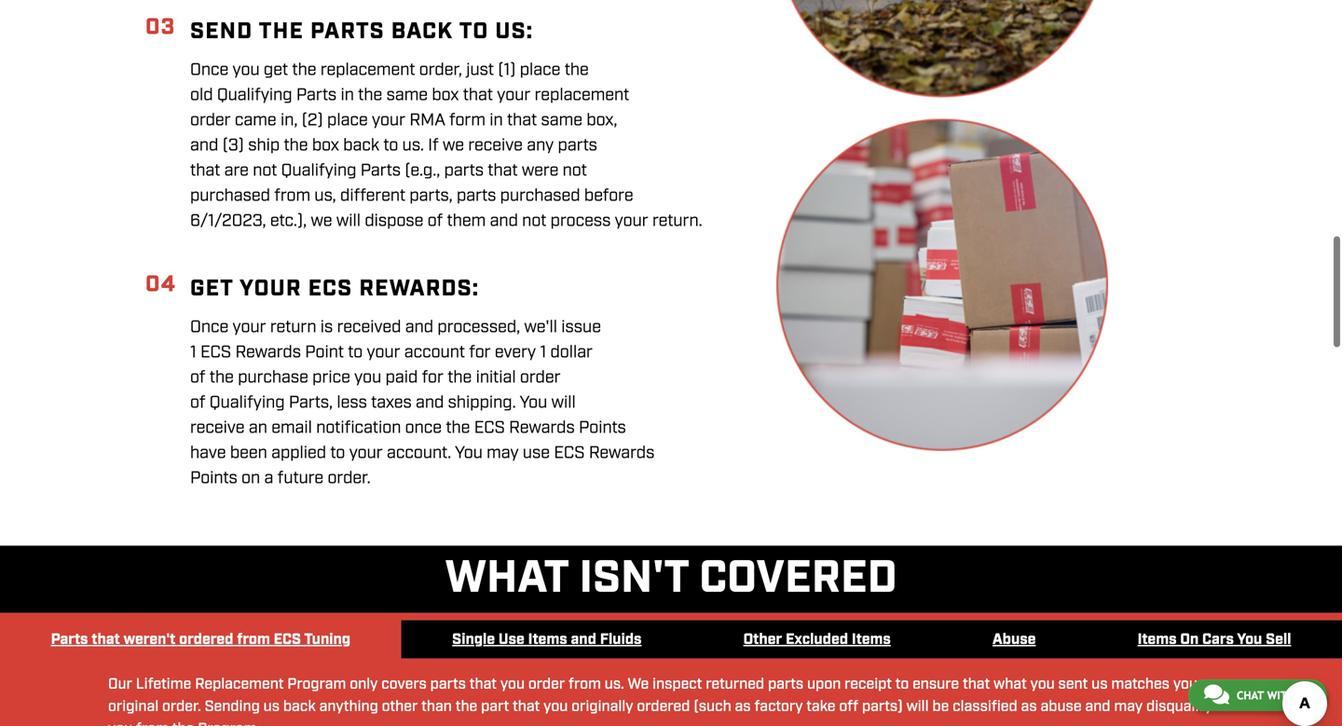 Task type: vqa. For each thing, say whether or not it's contained in the screenshot.
leftmost comments icon
no



Task type: describe. For each thing, give the bounding box(es) containing it.
the
[[259, 17, 304, 47]]

from down original
[[136, 720, 169, 726]]

we'll
[[524, 316, 557, 338]]

if
[[428, 135, 439, 157]]

you up part
[[500, 675, 525, 695]]

issue
[[561, 316, 601, 338]]

items on cars you sell
[[1138, 630, 1292, 650]]

1 vertical spatial of
[[190, 367, 206, 389]]

us:
[[495, 17, 533, 47]]

of inside once you get the replacement order, just (1) place the old qualifying parts in the same box that your replacement order came in, (2) place your rma form in that same box, and (3) ship the box back to us. if we receive any parts that are not qualifying parts (e.g., parts that were not purchased from us, different parts, parts purchased before 6/1/2023, etc.), we will dispose of them and not process your return.
[[428, 210, 443, 232]]

original
[[108, 697, 159, 717]]

ecs right use in the left bottom of the page
[[554, 442, 585, 464]]

may inside our lifetime replacement program only covers parts that you order from us.  we inspect returned parts upon receipt to ensure that what you sent us matches your original order.  sending us back anything other than the part that you originally ordered (such as factory take off parts) will be classified as abuse and may disqualify you from the program.
[[1114, 697, 1143, 717]]

1 vertical spatial you
[[455, 442, 483, 464]]

parts that weren't ordered from ecs tuning button
[[0, 620, 401, 660]]

rewards:
[[359, 274, 479, 304]]

process
[[551, 210, 611, 232]]

form
[[449, 110, 486, 131]]

parts down box, at the top left of the page
[[558, 135, 597, 157]]

excluded
[[786, 630, 848, 650]]

your down the notification
[[349, 442, 383, 464]]

program.
[[198, 720, 260, 726]]

1 vertical spatial for
[[422, 367, 444, 389]]

applied
[[271, 442, 326, 464]]

our lifetime replacement program only covers parts that you order from us.  we inspect returned parts upon receipt to ensure that what you sent us matches your original order.  sending us back anything other than the part that you originally ordered (such as factory take off parts) will be classified as abuse and may disqualify you from the program.
[[108, 675, 1213, 726]]

once for get your ecs rewards:
[[190, 316, 229, 338]]

us
[[1298, 689, 1312, 702]]

to down received
[[348, 341, 363, 363]]

the down send the parts back to us:
[[358, 84, 382, 106]]

us. inside once you get the replacement order, just (1) place the old qualifying parts in the same box that your replacement order came in, (2) place your rma form in that same box, and (3) ship the box back to us. if we receive any parts that are not qualifying parts (e.g., parts that were not purchased from us, different parts, parts purchased before 6/1/2023, etc.), we will dispose of them and not process your return.
[[402, 135, 424, 157]]

1 vertical spatial box
[[312, 135, 339, 157]]

03
[[145, 13, 176, 42]]

1 1 from the left
[[190, 341, 196, 363]]

us,
[[315, 185, 336, 207]]

will inside our lifetime replacement program only covers parts that you order from us.  we inspect returned parts upon receipt to ensure that what you sent us matches your original order.  sending us back anything other than the part that you originally ordered (such as factory take off parts) will be classified as abuse and may disqualify you from the program.
[[907, 697, 929, 717]]

you left originally
[[544, 697, 568, 717]]

parts)
[[862, 697, 903, 717]]

other
[[382, 697, 418, 717]]

take
[[807, 697, 836, 717]]

what
[[445, 550, 569, 609]]

1 horizontal spatial rewards
[[509, 417, 575, 439]]

2 vertical spatial rewards
[[589, 442, 655, 464]]

back inside our lifetime replacement program only covers parts that you order from us.  we inspect returned parts upon receipt to ensure that what you sent us matches your original order.  sending us back anything other than the part that you originally ordered (such as factory take off parts) will be classified as abuse and may disqualify you from the program.
[[283, 697, 316, 717]]

send the parts back to us:
[[190, 17, 533, 47]]

return.
[[653, 210, 703, 232]]

sending
[[205, 697, 260, 717]]

from up originally
[[569, 675, 601, 695]]

future
[[277, 467, 324, 489]]

1 horizontal spatial we
[[443, 135, 464, 157]]

just
[[466, 59, 494, 81]]

to
[[459, 17, 489, 47]]

will inside the "once your return is received and processed, we'll issue 1 ecs rewards point to your account for every 1 dollar of the purchase price you paid for the initial order of qualifying parts, less taxes and shipping. you will receive an email notification once the ecs rewards points have been applied to your account. you may use ecs rewards points on a future order."
[[551, 392, 576, 414]]

notification
[[316, 417, 401, 439]]

1 lifetime replacement image from the top
[[776, 0, 1108, 97]]

0 vertical spatial you
[[520, 392, 547, 414]]

that left are
[[190, 160, 220, 182]]

1 vertical spatial replacement
[[535, 84, 629, 106]]

get
[[264, 59, 288, 81]]

ecs down get
[[200, 341, 231, 363]]

you down original
[[108, 720, 133, 726]]

disqualify
[[1147, 697, 1213, 717]]

04
[[145, 270, 176, 300]]

the down the 'lifetime'
[[172, 720, 194, 726]]

abuse
[[1041, 697, 1082, 717]]

once
[[405, 417, 442, 439]]

items for use
[[528, 630, 567, 650]]

will inside once you get the replacement order, just (1) place the old qualifying parts in the same box that your replacement order came in, (2) place your rma form in that same box, and (3) ship the box back to us. if we receive any parts that are not qualifying parts (e.g., parts that were not purchased from us, different parts, parts purchased before 6/1/2023, etc.), we will dispose of them and not process your return.
[[336, 210, 361, 232]]

you inside button
[[1237, 630, 1263, 650]]

send
[[190, 17, 253, 47]]

1 vertical spatial qualifying
[[281, 160, 357, 182]]

inspect
[[653, 675, 702, 695]]

originally
[[572, 697, 633, 717]]

parts up factory
[[768, 675, 804, 695]]

your
[[240, 274, 302, 304]]

us. inside our lifetime replacement program only covers parts that you order from us.  we inspect returned parts upon receipt to ensure that what you sent us matches your original order.  sending us back anything other than the part that you originally ordered (such as factory take off parts) will be classified as abuse and may disqualify you from the program.
[[605, 675, 624, 695]]

0 horizontal spatial in
[[341, 84, 354, 106]]

0 vertical spatial replacement
[[321, 59, 415, 81]]

on
[[1181, 630, 1199, 650]]

chat with us link
[[1188, 680, 1327, 711]]

0 vertical spatial us
[[1092, 675, 1108, 695]]

once for send the parts back to us:
[[190, 59, 229, 81]]

parts up the than
[[430, 675, 466, 695]]

ecs up is
[[308, 274, 353, 304]]

that up "classified" in the bottom of the page
[[963, 675, 990, 695]]

your down (1)
[[497, 84, 531, 106]]

single use items and fluids button
[[401, 620, 693, 660]]

that left were
[[488, 160, 518, 182]]

replacement
[[195, 675, 284, 695]]

is
[[320, 316, 333, 338]]

2 as from the left
[[1021, 697, 1037, 717]]

purchase
[[238, 367, 308, 389]]

1 horizontal spatial same
[[541, 110, 583, 131]]

1 vertical spatial us
[[263, 697, 280, 717]]

you up abuse
[[1031, 675, 1055, 695]]

other
[[744, 630, 782, 650]]

the right get
[[292, 59, 316, 81]]

received
[[337, 316, 401, 338]]

ship
[[248, 135, 280, 157]]

that right part
[[513, 697, 540, 717]]

from inside button
[[237, 630, 270, 650]]

parts that weren't ordered from ecs tuning
[[51, 630, 351, 650]]

your left "rma"
[[372, 110, 406, 131]]

use
[[523, 442, 550, 464]]

order inside the "once your return is received and processed, we'll issue 1 ecs rewards point to your account for every 1 dollar of the purchase price you paid for the initial order of qualifying parts, less taxes and shipping. you will receive an email notification once the ecs rewards points have been applied to your account. you may use ecs rewards points on a future order."
[[520, 367, 561, 389]]

parts
[[310, 17, 385, 47]]

1 horizontal spatial for
[[469, 341, 491, 363]]

tuning
[[304, 630, 351, 650]]

1 horizontal spatial box
[[432, 84, 459, 106]]

and inside button
[[571, 630, 597, 650]]

qualifying inside the "once your return is received and processed, we'll issue 1 ecs rewards point to your account for every 1 dollar of the purchase price you paid for the initial order of qualifying parts, less taxes and shipping. you will receive an email notification once the ecs rewards points have been applied to your account. you may use ecs rewards points on a future order."
[[210, 392, 285, 414]]

items on cars you sell button
[[1087, 620, 1342, 660]]

account
[[404, 341, 465, 363]]

your inside our lifetime replacement program only covers parts that you order from us.  we inspect returned parts upon receipt to ensure that what you sent us matches your original order.  sending us back anything other than the part that you originally ordered (such as factory take off parts) will be classified as abuse and may disqualify you from the program.
[[1173, 675, 1204, 695]]

isn't
[[579, 550, 689, 609]]

abuse button
[[942, 620, 1087, 660]]

processed,
[[438, 316, 520, 338]]

(e.g.,
[[405, 160, 440, 182]]

once your return is received and processed, we'll issue 1 ecs rewards point to your account for every 1 dollar of the purchase price you paid for the initial order of qualifying parts, less taxes and shipping. you will receive an email notification once the ecs rewards points have been applied to your account. you may use ecs rewards points on a future order.
[[190, 316, 655, 489]]

0 horizontal spatial same
[[386, 84, 428, 106]]

different
[[340, 185, 406, 207]]

are
[[224, 160, 249, 182]]

price
[[312, 367, 350, 389]]

to inside our lifetime replacement program only covers parts that you order from us.  we inspect returned parts upon receipt to ensure that what you sent us matches your original order.  sending us back anything other than the part that you originally ordered (such as factory take off parts) will be classified as abuse and may disqualify you from the program.
[[896, 675, 909, 695]]

2 horizontal spatial parts
[[361, 160, 401, 182]]

your down received
[[367, 341, 400, 363]]

the up 'shipping.'
[[448, 367, 472, 389]]

3 items from the left
[[1138, 630, 1177, 650]]

single use items and fluids
[[452, 630, 642, 650]]

parts up parts,
[[444, 160, 484, 182]]

and right them
[[490, 210, 518, 232]]

came
[[235, 110, 277, 131]]

an
[[249, 417, 267, 439]]

(such
[[694, 697, 731, 717]]

(1)
[[498, 59, 516, 81]]

upon
[[807, 675, 841, 695]]

may inside the "once your return is received and processed, we'll issue 1 ecs rewards point to your account for every 1 dollar of the purchase price you paid for the initial order of qualifying parts, less taxes and shipping. you will receive an email notification once the ecs rewards points have been applied to your account. you may use ecs rewards points on a future order."
[[487, 442, 519, 464]]

every
[[495, 341, 536, 363]]

rma
[[410, 110, 445, 131]]

the down in,
[[284, 135, 308, 157]]

less
[[337, 392, 367, 414]]

receive inside once you get the replacement order, just (1) place the old qualifying parts in the same box that your replacement order came in, (2) place your rma form in that same box, and (3) ship the box back to us. if we receive any parts that are not qualifying parts (e.g., parts that were not purchased from us, different parts, parts purchased before 6/1/2023, etc.), we will dispose of them and not process your return.
[[468, 135, 523, 157]]

items for excluded
[[852, 630, 891, 650]]

with
[[1267, 689, 1295, 702]]

before
[[584, 185, 634, 207]]

them
[[447, 210, 486, 232]]

in,
[[281, 110, 298, 131]]



Task type: locate. For each thing, give the bounding box(es) containing it.
(3)
[[222, 135, 244, 157]]

dispose
[[365, 210, 424, 232]]

from up etc.),
[[274, 185, 311, 207]]

dollar
[[550, 341, 593, 363]]

0 horizontal spatial may
[[487, 442, 519, 464]]

1 vertical spatial points
[[190, 467, 237, 489]]

get your ecs rewards:
[[190, 274, 479, 304]]

off
[[839, 697, 859, 717]]

will down different
[[336, 210, 361, 232]]

0 horizontal spatial will
[[336, 210, 361, 232]]

1 horizontal spatial receive
[[468, 135, 523, 157]]

0 vertical spatial rewards
[[235, 341, 301, 363]]

1 vertical spatial back
[[283, 697, 316, 717]]

1 horizontal spatial you
[[520, 392, 547, 414]]

1 horizontal spatial ordered
[[637, 697, 690, 717]]

classified
[[953, 697, 1018, 717]]

0 horizontal spatial box
[[312, 135, 339, 157]]

1 horizontal spatial order.
[[328, 467, 371, 489]]

replacement
[[321, 59, 415, 81], [535, 84, 629, 106]]

other excluded items button
[[693, 620, 942, 660]]

your down your
[[233, 316, 266, 338]]

parts up them
[[457, 185, 496, 207]]

1 horizontal spatial will
[[551, 392, 576, 414]]

place right (1)
[[520, 59, 561, 81]]

order down old
[[190, 110, 231, 131]]

0 horizontal spatial replacement
[[321, 59, 415, 81]]

0 vertical spatial receive
[[468, 135, 523, 157]]

2 horizontal spatial rewards
[[589, 442, 655, 464]]

for down account
[[422, 367, 444, 389]]

0 vertical spatial lifetime replacement image
[[776, 0, 1108, 97]]

that up part
[[470, 675, 497, 695]]

receipt
[[845, 675, 892, 695]]

you left sell
[[1237, 630, 1263, 650]]

order inside once you get the replacement order, just (1) place the old qualifying parts in the same box that your replacement order came in, (2) place your rma form in that same box, and (3) ship the box back to us. if we receive any parts that are not qualifying parts (e.g., parts that were not purchased from us, different parts, parts purchased before 6/1/2023, etc.), we will dispose of them and not process your return.
[[190, 110, 231, 131]]

ordered inside our lifetime replacement program only covers parts that you order from us.  we inspect returned parts upon receipt to ensure that what you sent us matches your original order.  sending us back anything other than the part that you originally ordered (such as factory take off parts) will be classified as abuse and may disqualify you from the program.
[[637, 697, 690, 717]]

0 vertical spatial may
[[487, 442, 519, 464]]

1 vertical spatial receive
[[190, 417, 245, 439]]

you inside the "once your return is received and processed, we'll issue 1 ecs rewards point to your account for every 1 dollar of the purchase price you paid for the initial order of qualifying parts, less taxes and shipping. you will receive an email notification once the ecs rewards points have been applied to your account. you may use ecs rewards points on a future order."
[[354, 367, 382, 389]]

1 vertical spatial ordered
[[637, 697, 690, 717]]

1 vertical spatial lifetime replacement image
[[776, 118, 1108, 451]]

we
[[443, 135, 464, 157], [311, 210, 332, 232]]

and up account
[[405, 316, 434, 338]]

1 vertical spatial order.
[[162, 697, 201, 717]]

you left get
[[233, 59, 260, 81]]

paid
[[386, 367, 418, 389]]

0 horizontal spatial items
[[528, 630, 567, 650]]

from
[[274, 185, 311, 207], [237, 630, 270, 650], [569, 675, 601, 695], [136, 720, 169, 726]]

2 vertical spatial qualifying
[[210, 392, 285, 414]]

0 horizontal spatial 1
[[190, 341, 196, 363]]

ordered inside button
[[179, 630, 233, 650]]

in down 'parts'
[[341, 84, 354, 106]]

back inside once you get the replacement order, just (1) place the old qualifying parts in the same box that your replacement order came in, (2) place your rma form in that same box, and (3) ship the box back to us. if we receive any parts that are not qualifying parts (e.g., parts that were not purchased from us, different parts, parts purchased before 6/1/2023, etc.), we will dispose of them and not process your return.
[[343, 135, 380, 157]]

2 vertical spatial will
[[907, 697, 929, 717]]

not left process
[[522, 210, 547, 232]]

once inside once you get the replacement order, just (1) place the old qualifying parts in the same box that your replacement order came in, (2) place your rma form in that same box, and (3) ship the box back to us. if we receive any parts that are not qualifying parts (e.g., parts that were not purchased from us, different parts, parts purchased before 6/1/2023, etc.), we will dispose of them and not process your return.
[[190, 59, 229, 81]]

us. left if on the top of the page
[[402, 135, 424, 157]]

parts inside button
[[51, 630, 88, 650]]

order,
[[419, 59, 462, 81]]

that left weren't
[[92, 630, 120, 650]]

comments image
[[1204, 683, 1229, 706]]

0 vertical spatial we
[[443, 135, 464, 157]]

you up less
[[354, 367, 382, 389]]

tab list
[[0, 620, 1342, 660]]

0 vertical spatial us.
[[402, 135, 424, 157]]

qualifying up us,
[[281, 160, 357, 182]]

order. inside our lifetime replacement program only covers parts that you order from us.  we inspect returned parts upon receipt to ensure that what you sent us matches your original order.  sending us back anything other than the part that you originally ordered (such as factory take off parts) will be classified as abuse and may disqualify you from the program.
[[162, 697, 201, 717]]

and
[[190, 135, 218, 157], [490, 210, 518, 232], [405, 316, 434, 338], [416, 392, 444, 414], [571, 630, 597, 650], [1085, 697, 1111, 717]]

1 horizontal spatial points
[[579, 417, 626, 439]]

on
[[241, 467, 260, 489]]

chat
[[1237, 689, 1264, 702]]

items right use
[[528, 630, 567, 650]]

our
[[108, 675, 132, 695]]

any
[[527, 135, 554, 157]]

than
[[422, 697, 452, 717]]

0 horizontal spatial points
[[190, 467, 237, 489]]

1 vertical spatial in
[[490, 110, 503, 131]]

1 horizontal spatial place
[[520, 59, 561, 81]]

2 vertical spatial of
[[190, 392, 206, 414]]

to up parts)
[[896, 675, 909, 695]]

to down the notification
[[330, 442, 345, 464]]

box,
[[587, 110, 618, 131]]

rewards
[[235, 341, 301, 363], [509, 417, 575, 439], [589, 442, 655, 464]]

0 vertical spatial for
[[469, 341, 491, 363]]

you up use in the left bottom of the page
[[520, 392, 547, 414]]

1 vertical spatial once
[[190, 316, 229, 338]]

1 horizontal spatial replacement
[[535, 84, 629, 106]]

your down before
[[615, 210, 648, 232]]

email
[[271, 417, 312, 439]]

2 vertical spatial you
[[1237, 630, 1263, 650]]

of down parts,
[[428, 210, 443, 232]]

2 horizontal spatial you
[[1237, 630, 1263, 650]]

old
[[190, 84, 213, 106]]

covers
[[382, 675, 427, 695]]

will down dollar
[[551, 392, 576, 414]]

abuse
[[993, 630, 1036, 650]]

1 vertical spatial place
[[327, 110, 368, 131]]

receive
[[468, 135, 523, 157], [190, 417, 245, 439]]

of left purchase
[[190, 367, 206, 389]]

0 horizontal spatial receive
[[190, 417, 245, 439]]

in right form
[[490, 110, 503, 131]]

parts left weren't
[[51, 630, 88, 650]]

6/1/2023,
[[190, 210, 266, 232]]

points down have
[[190, 467, 237, 489]]

point
[[305, 341, 344, 363]]

order. right future
[[328, 467, 371, 489]]

1 vertical spatial same
[[541, 110, 583, 131]]

rewards up purchase
[[235, 341, 301, 363]]

part
[[481, 697, 509, 717]]

1 purchased from the left
[[190, 185, 270, 207]]

that up any
[[507, 110, 537, 131]]

and left (3)
[[190, 135, 218, 157]]

0 horizontal spatial us
[[263, 697, 280, 717]]

we down us,
[[311, 210, 332, 232]]

rewards right use in the left bottom of the page
[[589, 442, 655, 464]]

purchased
[[190, 185, 270, 207], [500, 185, 580, 207]]

place right (2)
[[327, 110, 368, 131]]

1 as from the left
[[735, 697, 751, 717]]

receive down form
[[468, 135, 523, 157]]

as down returned
[[735, 697, 751, 717]]

tab list containing parts that weren't ordered from ecs tuning
[[0, 620, 1342, 660]]

1 horizontal spatial purchased
[[500, 185, 580, 207]]

2 items from the left
[[852, 630, 891, 650]]

0 horizontal spatial as
[[735, 697, 751, 717]]

not
[[253, 160, 277, 182], [563, 160, 587, 182], [522, 210, 547, 232]]

anything
[[319, 697, 378, 717]]

to
[[384, 135, 398, 157], [348, 341, 363, 363], [330, 442, 345, 464], [896, 675, 909, 695]]

0 horizontal spatial rewards
[[235, 341, 301, 363]]

may down matches
[[1114, 697, 1143, 717]]

shipping.
[[448, 392, 516, 414]]

2 horizontal spatial will
[[907, 697, 929, 717]]

the right once at the bottom
[[446, 417, 470, 439]]

order. inside the "once your return is received and processed, we'll issue 1 ecs rewards point to your account for every 1 dollar of the purchase price you paid for the initial order of qualifying parts, less taxes and shipping. you will receive an email notification once the ecs rewards points have been applied to your account. you may use ecs rewards points on a future order."
[[328, 467, 371, 489]]

2 purchased from the left
[[500, 185, 580, 207]]

0 vertical spatial order
[[190, 110, 231, 131]]

0 horizontal spatial order.
[[162, 697, 201, 717]]

0 vertical spatial will
[[336, 210, 361, 232]]

we right if on the top of the page
[[443, 135, 464, 157]]

not right were
[[563, 160, 587, 182]]

back up different
[[343, 135, 380, 157]]

order down single use items and fluids
[[528, 675, 565, 695]]

0 vertical spatial once
[[190, 59, 229, 81]]

1 down 'we'll'
[[540, 341, 546, 363]]

0 vertical spatial same
[[386, 84, 428, 106]]

you
[[233, 59, 260, 81], [354, 367, 382, 389], [500, 675, 525, 695], [1031, 675, 1055, 695], [544, 697, 568, 717], [108, 720, 133, 726]]

order down every
[[520, 367, 561, 389]]

box down order,
[[432, 84, 459, 106]]

1 horizontal spatial us.
[[605, 675, 624, 695]]

1 horizontal spatial parts
[[296, 84, 337, 106]]

0 horizontal spatial place
[[327, 110, 368, 131]]

1 items from the left
[[528, 630, 567, 650]]

0 horizontal spatial we
[[311, 210, 332, 232]]

1 vertical spatial parts
[[361, 160, 401, 182]]

what isn't covered
[[445, 550, 897, 609]]

0 vertical spatial points
[[579, 417, 626, 439]]

0 vertical spatial parts
[[296, 84, 337, 106]]

items left on
[[1138, 630, 1177, 650]]

(2)
[[302, 110, 323, 131]]

that inside button
[[92, 630, 120, 650]]

2 vertical spatial parts
[[51, 630, 88, 650]]

will
[[336, 210, 361, 232], [551, 392, 576, 414], [907, 697, 929, 717]]

get
[[190, 274, 234, 304]]

2 once from the top
[[190, 316, 229, 338]]

receive up have
[[190, 417, 245, 439]]

that down just
[[463, 84, 493, 106]]

of up have
[[190, 392, 206, 414]]

will left be at the bottom right of the page
[[907, 697, 929, 717]]

2 1 from the left
[[540, 341, 546, 363]]

0 horizontal spatial us.
[[402, 135, 424, 157]]

order inside our lifetime replacement program only covers parts that you order from us.  we inspect returned parts upon receipt to ensure that what you sent us matches your original order.  sending us back anything other than the part that you originally ordered (such as factory take off parts) will be classified as abuse and may disqualify you from the program.
[[528, 675, 565, 695]]

parts up (2)
[[296, 84, 337, 106]]

box down (2)
[[312, 135, 339, 157]]

and down sent
[[1085, 697, 1111, 717]]

1 horizontal spatial not
[[522, 210, 547, 232]]

1 vertical spatial we
[[311, 210, 332, 232]]

0 horizontal spatial back
[[283, 697, 316, 717]]

same up "rma"
[[386, 84, 428, 106]]

items up receipt in the bottom of the page
[[852, 630, 891, 650]]

returned
[[706, 675, 765, 695]]

qualifying up an on the bottom left of the page
[[210, 392, 285, 414]]

the left purchase
[[210, 367, 234, 389]]

once inside the "once your return is received and processed, we'll issue 1 ecs rewards point to your account for every 1 dollar of the purchase price you paid for the initial order of qualifying parts, less taxes and shipping. you will receive an email notification once the ecs rewards points have been applied to your account. you may use ecs rewards points on a future order."
[[190, 316, 229, 338]]

we
[[628, 675, 649, 695]]

ecs down 'shipping.'
[[474, 417, 505, 439]]

1 down get
[[190, 341, 196, 363]]

rewards up use in the left bottom of the page
[[509, 417, 575, 439]]

1 vertical spatial will
[[551, 392, 576, 414]]

you inside once you get the replacement order, just (1) place the old qualifying parts in the same box that your replacement order came in, (2) place your rma form in that same box, and (3) ship the box back to us. if we receive any parts that are not qualifying parts (e.g., parts that were not purchased from us, different parts, parts purchased before 6/1/2023, etc.), we will dispose of them and not process your return.
[[233, 59, 260, 81]]

ordered up replacement
[[179, 630, 233, 650]]

in
[[341, 84, 354, 106], [490, 110, 503, 131]]

only
[[350, 675, 378, 695]]

were
[[522, 160, 559, 182]]

from up replacement
[[237, 630, 270, 650]]

once you get the replacement order, just (1) place the old qualifying parts in the same box that your replacement order came in, (2) place your rma form in that same box, and (3) ship the box back to us. if we receive any parts that are not qualifying parts (e.g., parts that were not purchased from us, different parts, parts purchased before 6/1/2023, etc.), we will dispose of them and not process your return.
[[190, 59, 703, 232]]

and up once at the bottom
[[416, 392, 444, 414]]

initial
[[476, 367, 516, 389]]

as
[[735, 697, 751, 717], [1021, 697, 1037, 717]]

2 horizontal spatial not
[[563, 160, 587, 182]]

of
[[428, 210, 443, 232], [190, 367, 206, 389], [190, 392, 206, 414]]

0 vertical spatial order.
[[328, 467, 371, 489]]

1 horizontal spatial us
[[1092, 675, 1108, 695]]

to inside once you get the replacement order, just (1) place the old qualifying parts in the same box that your replacement order came in, (2) place your rma form in that same box, and (3) ship the box back to us. if we receive any parts that are not qualifying parts (e.g., parts that were not purchased from us, different parts, parts purchased before 6/1/2023, etc.), we will dispose of them and not process your return.
[[384, 135, 398, 157]]

for down processed,
[[469, 341, 491, 363]]

ordered down inspect
[[637, 697, 690, 717]]

1
[[190, 341, 196, 363], [540, 341, 546, 363]]

1 vertical spatial may
[[1114, 697, 1143, 717]]

box
[[432, 84, 459, 106], [312, 135, 339, 157]]

2 horizontal spatial items
[[1138, 630, 1177, 650]]

matches
[[1111, 675, 1170, 695]]

use
[[499, 630, 525, 650]]

1 horizontal spatial 1
[[540, 341, 546, 363]]

your up disqualify
[[1173, 675, 1204, 695]]

same up any
[[541, 110, 583, 131]]

parts,
[[289, 392, 333, 414]]

qualifying
[[217, 84, 292, 106], [281, 160, 357, 182], [210, 392, 285, 414]]

0 vertical spatial ordered
[[179, 630, 233, 650]]

1 horizontal spatial may
[[1114, 697, 1143, 717]]

may left use in the left bottom of the page
[[487, 442, 519, 464]]

the left part
[[456, 697, 478, 717]]

replacement up box, at the top left of the page
[[535, 84, 629, 106]]

the up box, at the top left of the page
[[565, 59, 589, 81]]

other excluded items
[[744, 630, 891, 650]]

purchased up 6/1/2023,
[[190, 185, 270, 207]]

0 vertical spatial qualifying
[[217, 84, 292, 106]]

back
[[391, 17, 453, 47]]

and left fluids
[[571, 630, 597, 650]]

purchased down were
[[500, 185, 580, 207]]

and inside our lifetime replacement program only covers parts that you order from us.  we inspect returned parts upon receipt to ensure that what you sent us matches your original order.  sending us back anything other than the part that you originally ordered (such as factory take off parts) will be classified as abuse and may disqualify you from the program.
[[1085, 697, 1111, 717]]

us. left we
[[605, 675, 624, 695]]

etc.),
[[270, 210, 307, 232]]

fluids
[[600, 630, 642, 650]]

0 vertical spatial place
[[520, 59, 561, 81]]

1 horizontal spatial back
[[343, 135, 380, 157]]

parts,
[[410, 185, 453, 207]]

0 vertical spatial box
[[432, 84, 459, 106]]

qualifying up came
[[217, 84, 292, 106]]

2 lifetime replacement image from the top
[[776, 118, 1108, 451]]

0 vertical spatial back
[[343, 135, 380, 157]]

place
[[520, 59, 561, 81], [327, 110, 368, 131]]

2 vertical spatial order
[[528, 675, 565, 695]]

1 vertical spatial rewards
[[509, 417, 575, 439]]

ecs left "tuning"
[[274, 630, 301, 650]]

0 horizontal spatial you
[[455, 442, 483, 464]]

0 vertical spatial of
[[428, 210, 443, 232]]

items
[[528, 630, 567, 650], [852, 630, 891, 650], [1138, 630, 1177, 650]]

covered
[[699, 550, 897, 609]]

receive inside the "once your return is received and processed, we'll issue 1 ecs rewards point to your account for every 1 dollar of the purchase price you paid for the initial order of qualifying parts, less taxes and shipping. you will receive an email notification once the ecs rewards points have been applied to your account. you may use ecs rewards points on a future order."
[[190, 417, 245, 439]]

us down replacement
[[263, 697, 280, 717]]

ecs inside button
[[274, 630, 301, 650]]

from inside once you get the replacement order, just (1) place the old qualifying parts in the same box that your replacement order came in, (2) place your rma form in that same box, and (3) ship the box back to us. if we receive any parts that are not qualifying parts (e.g., parts that were not purchased from us, different parts, parts purchased before 6/1/2023, etc.), we will dispose of them and not process your return.
[[274, 185, 311, 207]]

1 horizontal spatial items
[[852, 630, 891, 650]]

weren't
[[124, 630, 176, 650]]

0 horizontal spatial parts
[[51, 630, 88, 650]]

1 once from the top
[[190, 59, 229, 81]]

lifetime replacement image
[[776, 0, 1108, 97], [776, 118, 1108, 451]]

0 horizontal spatial not
[[253, 160, 277, 182]]

sell
[[1266, 630, 1292, 650]]

our lifetime replacement program only covers parts that you order from us.  we inspect returned parts upon receipt to ensure that what you sent us matches your original order.  sending us back anything other than the part that you originally ordered (such as factory take off parts) will be classified as abuse and may disqualify you from the program. tab panel
[[108, 674, 1234, 726]]

for
[[469, 341, 491, 363], [422, 367, 444, 389]]

chat with us
[[1237, 689, 1312, 702]]



